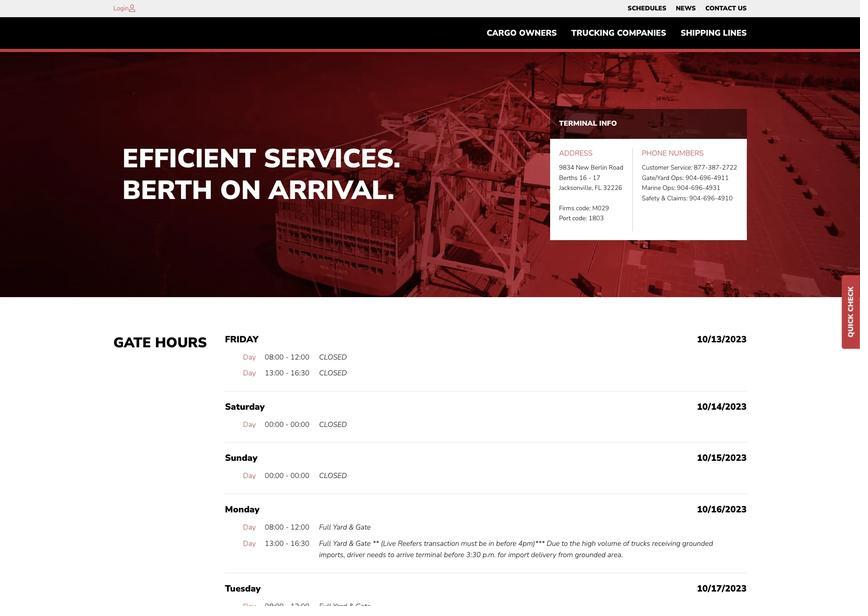 Task type: vqa. For each thing, say whether or not it's contained in the screenshot.
Enter reference number(s) text box at the top
no



Task type: locate. For each thing, give the bounding box(es) containing it.
13:00 - 16:30
[[265, 368, 310, 378], [265, 539, 310, 549]]

2 vertical spatial &
[[349, 539, 354, 549]]

904- right claims:
[[690, 194, 704, 203]]

1 vertical spatial 13:00
[[265, 539, 284, 549]]

menu bar down schedules link
[[480, 24, 754, 42]]

2 vertical spatial gate
[[356, 539, 371, 549]]

code:
[[576, 204, 591, 213], [573, 214, 587, 223]]

1 vertical spatial gate
[[356, 523, 371, 533]]

grounded down high
[[575, 550, 606, 560]]

full inside full yard & gate ** (live reefers transaction must be in before 4pm)*** due to the high volume of trucks receiving grounded imports, driver needs to arrive terminal before 3:30 p.m. for import delivery from grounded area.
[[319, 539, 331, 549]]

1 horizontal spatial grounded
[[683, 539, 713, 549]]

1 day from the top
[[243, 352, 256, 362]]

firms code:  m029 port code:  1803
[[559, 204, 609, 223]]

before
[[496, 539, 517, 549], [444, 550, 464, 560]]

of
[[623, 539, 629, 549]]

1 vertical spatial 12:00
[[291, 523, 310, 533]]

1 12:00 from the top
[[291, 352, 310, 362]]

full yard & gate
[[319, 523, 371, 533]]

5 day from the top
[[243, 523, 256, 533]]

closed for saturday
[[319, 420, 347, 430]]

2 08:00 from the top
[[265, 523, 284, 533]]

gate for 13:00 - 16:30
[[356, 539, 371, 549]]

berth
[[122, 172, 213, 208]]

-
[[589, 174, 591, 182], [286, 352, 289, 362], [286, 368, 289, 378], [286, 420, 289, 430], [286, 471, 289, 481], [286, 523, 289, 533], [286, 539, 289, 549]]

before up for
[[496, 539, 517, 549]]

day
[[243, 352, 256, 362], [243, 368, 256, 378], [243, 420, 256, 430], [243, 471, 256, 481], [243, 523, 256, 533], [243, 539, 256, 549]]

1 yard from the top
[[333, 523, 347, 533]]

needs
[[367, 550, 386, 560]]

2722
[[722, 164, 737, 172]]

before down transaction
[[444, 550, 464, 560]]

1 vertical spatial yard
[[333, 539, 347, 549]]

gate inside full yard & gate ** (live reefers transaction must be in before 4pm)*** due to the high volume of trucks receiving grounded imports, driver needs to arrive terminal before 3:30 p.m. for import delivery from grounded area.
[[356, 539, 371, 549]]

ops:
[[671, 174, 684, 182], [663, 184, 676, 192]]

10/15/2023
[[697, 452, 747, 465]]

0 horizontal spatial before
[[444, 550, 464, 560]]

grounded right 'receiving'
[[683, 539, 713, 549]]

shipping lines link
[[674, 24, 754, 42]]

customer
[[642, 164, 669, 172]]

1 00:00 - 00:00 from the top
[[265, 420, 310, 430]]

& inside full yard & gate ** (live reefers transaction must be in before 4pm)*** due to the high volume of trucks receiving grounded imports, driver needs to arrive terminal before 3:30 p.m. for import delivery from grounded area.
[[349, 539, 354, 549]]

gate hours
[[113, 333, 207, 352]]

1 vertical spatial full
[[319, 539, 331, 549]]

day for monday
[[243, 523, 256, 533]]

hours
[[155, 333, 207, 352]]

quick
[[846, 314, 856, 338]]

0 vertical spatial menu bar
[[623, 2, 752, 15]]

2 closed from the top
[[319, 368, 347, 378]]

cargo
[[487, 28, 517, 39]]

gate/yard
[[642, 174, 670, 182]]

check
[[846, 287, 856, 312]]

menu bar up shipping
[[623, 2, 752, 15]]

6 day from the top
[[243, 539, 256, 549]]

0 vertical spatial 08:00
[[265, 352, 284, 362]]

1 vertical spatial menu bar
[[480, 24, 754, 42]]

news
[[676, 4, 696, 13]]

00:00 - 00:00
[[265, 420, 310, 430], [265, 471, 310, 481]]

3 closed from the top
[[319, 420, 347, 430]]

(live
[[381, 539, 396, 549]]

to left the
[[562, 539, 568, 549]]

login link
[[113, 4, 129, 13]]

phone numbers
[[642, 148, 704, 158]]

0 vertical spatial to
[[562, 539, 568, 549]]

trucking companies
[[572, 28, 666, 39]]

to down '(live'
[[388, 550, 394, 560]]

1 horizontal spatial before
[[496, 539, 517, 549]]

import
[[508, 550, 529, 560]]

1 13:00 from the top
[[265, 368, 284, 378]]

berlin
[[591, 164, 607, 172]]

2 00:00 - 00:00 from the top
[[265, 471, 310, 481]]

1 full from the top
[[319, 523, 331, 533]]

1 vertical spatial to
[[388, 550, 394, 560]]

ops: down service:
[[671, 174, 684, 182]]

full yard & gate ** (live reefers transaction must be in before 4pm)*** due to the high volume of trucks receiving grounded imports, driver needs to arrive terminal before 3:30 p.m. for import delivery from grounded area.
[[319, 539, 713, 560]]

696-
[[700, 174, 714, 182], [691, 184, 705, 192], [704, 194, 718, 203]]

2 08:00 - 12:00 from the top
[[265, 523, 310, 533]]

to
[[562, 539, 568, 549], [388, 550, 394, 560]]

closed for friday
[[319, 352, 347, 362]]

4910
[[718, 194, 733, 203]]

yard
[[333, 523, 347, 533], [333, 539, 347, 549]]

yard for full yard & gate ** (live reefers transaction must be in before 4pm)*** due to the high volume of trucks receiving grounded imports, driver needs to arrive terminal before 3:30 p.m. for import delivery from grounded area.
[[333, 539, 347, 549]]

menu bar containing cargo owners
[[480, 24, 754, 42]]

claims:
[[667, 194, 688, 203]]

13:00 for friday
[[265, 368, 284, 378]]

contact us
[[706, 4, 747, 13]]

gate
[[113, 333, 151, 352], [356, 523, 371, 533], [356, 539, 371, 549]]

grounded
[[683, 539, 713, 549], [575, 550, 606, 560]]

0 vertical spatial 904-
[[686, 174, 700, 182]]

from
[[558, 550, 573, 560]]

2 vertical spatial 904-
[[690, 194, 704, 203]]

2 12:00 from the top
[[291, 523, 310, 533]]

32226
[[603, 184, 622, 192]]

2 13:00 from the top
[[265, 539, 284, 549]]

quick check link
[[842, 275, 860, 349]]

0 vertical spatial yard
[[333, 523, 347, 533]]

code: right the port
[[573, 214, 587, 223]]

reefers
[[398, 539, 422, 549]]

387-
[[708, 164, 722, 172]]

code: up 1803 at top right
[[576, 204, 591, 213]]

terminal
[[559, 119, 597, 129]]

friday
[[225, 333, 259, 346]]

yard inside full yard & gate ** (live reefers transaction must be in before 4pm)*** due to the high volume of trucks receiving grounded imports, driver needs to arrive terminal before 3:30 p.m. for import delivery from grounded area.
[[333, 539, 347, 549]]

3 day from the top
[[243, 420, 256, 430]]

trucking
[[572, 28, 615, 39]]

0 vertical spatial 08:00 - 12:00
[[265, 352, 310, 362]]

2 yard from the top
[[333, 539, 347, 549]]

1 vertical spatial code:
[[573, 214, 587, 223]]

904-
[[686, 174, 700, 182], [677, 184, 691, 192], [690, 194, 704, 203]]

1 vertical spatial grounded
[[575, 550, 606, 560]]

day for saturday
[[243, 420, 256, 430]]

the
[[570, 539, 580, 549]]

closed
[[319, 352, 347, 362], [319, 368, 347, 378], [319, 420, 347, 430], [319, 471, 347, 481]]

1 vertical spatial 00:00 - 00:00
[[265, 471, 310, 481]]

menu bar containing schedules
[[623, 2, 752, 15]]

1 closed from the top
[[319, 352, 347, 362]]

terminal info
[[559, 119, 617, 129]]

schedules
[[628, 4, 667, 13]]

16
[[579, 174, 587, 182]]

1 vertical spatial ops:
[[663, 184, 676, 192]]

0 vertical spatial 13:00 - 16:30
[[265, 368, 310, 378]]

1 vertical spatial 08:00
[[265, 523, 284, 533]]

shipping lines
[[681, 28, 747, 39]]

0 vertical spatial 12:00
[[291, 352, 310, 362]]

info
[[599, 119, 617, 129]]

1 vertical spatial 13:00 - 16:30
[[265, 539, 310, 549]]

1 vertical spatial 696-
[[691, 184, 705, 192]]

0 vertical spatial &
[[661, 194, 666, 203]]

0 vertical spatial 696-
[[700, 174, 714, 182]]

cargo owners
[[487, 28, 557, 39]]

full for full yard & gate ** (live reefers transaction must be in before 4pm)*** due to the high volume of trucks receiving grounded imports, driver needs to arrive terminal before 3:30 p.m. for import delivery from grounded area.
[[319, 539, 331, 549]]

& inside "customer service: 877-387-2722 gate/yard ops: 904-696-4911 marine ops: 904-696-4931 safety & claims: 904-696-4910"
[[661, 194, 666, 203]]

menu bar
[[623, 2, 752, 15], [480, 24, 754, 42]]

2 16:30 from the top
[[291, 539, 310, 549]]

**
[[373, 539, 379, 549]]

904- up claims:
[[677, 184, 691, 192]]

contact
[[706, 4, 736, 13]]

0 vertical spatial 00:00 - 00:00
[[265, 420, 310, 430]]

transaction
[[424, 539, 459, 549]]

1 vertical spatial 08:00 - 12:00
[[265, 523, 310, 533]]

0 vertical spatial 13:00
[[265, 368, 284, 378]]

due
[[547, 539, 560, 549]]

full
[[319, 523, 331, 533], [319, 539, 331, 549]]

904- down 877-
[[686, 174, 700, 182]]

saturday
[[225, 401, 265, 413]]

must
[[461, 539, 477, 549]]

1 vertical spatial &
[[349, 523, 354, 533]]

0 vertical spatial before
[[496, 539, 517, 549]]

1 08:00 from the top
[[265, 352, 284, 362]]

13:00 - 16:30 for friday
[[265, 368, 310, 378]]

trucking companies link
[[564, 24, 674, 42]]

efficient services. berth on arrival.
[[122, 141, 401, 208]]

4 closed from the top
[[319, 471, 347, 481]]

17
[[593, 174, 601, 182]]

1 vertical spatial 16:30
[[291, 539, 310, 549]]

2 vertical spatial 696-
[[704, 194, 718, 203]]

1 13:00 - 16:30 from the top
[[265, 368, 310, 378]]

ops: up claims:
[[663, 184, 676, 192]]

4 day from the top
[[243, 471, 256, 481]]

0 vertical spatial full
[[319, 523, 331, 533]]

2 full from the top
[[319, 539, 331, 549]]

1 16:30 from the top
[[291, 368, 310, 378]]

1 08:00 - 12:00 from the top
[[265, 352, 310, 362]]

2 13:00 - 16:30 from the top
[[265, 539, 310, 549]]

0 horizontal spatial grounded
[[575, 550, 606, 560]]

receiving
[[652, 539, 681, 549]]

gate for 08:00 - 12:00
[[356, 523, 371, 533]]

0 vertical spatial 16:30
[[291, 368, 310, 378]]

us
[[738, 4, 747, 13]]



Task type: describe. For each thing, give the bounding box(es) containing it.
lines
[[723, 28, 747, 39]]

volume
[[598, 539, 621, 549]]

08:00 for monday
[[265, 523, 284, 533]]

p.m.
[[483, 550, 496, 560]]

marine
[[642, 184, 661, 192]]

1 vertical spatial before
[[444, 550, 464, 560]]

service:
[[671, 164, 693, 172]]

4931
[[705, 184, 721, 192]]

4911
[[714, 174, 729, 182]]

owners
[[519, 28, 557, 39]]

area.
[[608, 550, 623, 560]]

day for friday
[[243, 352, 256, 362]]

efficient
[[122, 141, 256, 177]]

for
[[498, 550, 507, 560]]

1803
[[589, 214, 604, 223]]

firms
[[559, 204, 575, 213]]

delivery
[[531, 550, 557, 560]]

16:30 for monday
[[291, 539, 310, 549]]

4pm)***
[[518, 539, 545, 549]]

0 horizontal spatial to
[[388, 550, 394, 560]]

quick check
[[846, 287, 856, 338]]

trucks
[[631, 539, 650, 549]]

new
[[576, 164, 589, 172]]

12:00 for friday
[[291, 352, 310, 362]]

9834
[[559, 164, 574, 172]]

full for full yard & gate
[[319, 523, 331, 533]]

0 vertical spatial code:
[[576, 204, 591, 213]]

be
[[479, 539, 487, 549]]

jacksonville,
[[559, 184, 593, 192]]

cargo owners link
[[480, 24, 564, 42]]

schedules link
[[628, 2, 667, 15]]

port
[[559, 214, 571, 223]]

tuesday
[[225, 583, 261, 595]]

877-
[[694, 164, 708, 172]]

in
[[489, 539, 494, 549]]

00:00 - 00:00 for saturday
[[265, 420, 310, 430]]

0 vertical spatial gate
[[113, 333, 151, 352]]

0 vertical spatial ops:
[[671, 174, 684, 182]]

road
[[609, 164, 624, 172]]

10/17/2023
[[697, 583, 747, 595]]

safety
[[642, 194, 660, 203]]

address
[[559, 148, 593, 158]]

0 vertical spatial grounded
[[683, 539, 713, 549]]

10/16/2023
[[697, 504, 747, 516]]

1 horizontal spatial to
[[562, 539, 568, 549]]

16:30 for friday
[[291, 368, 310, 378]]

contact us link
[[706, 2, 747, 15]]

& for full yard & gate ** (live reefers transaction must be in before 4pm)*** due to the high volume of trucks receiving grounded imports, driver needs to arrive terminal before 3:30 p.m. for import delivery from grounded area.
[[349, 539, 354, 549]]

08:00 for friday
[[265, 352, 284, 362]]

high
[[582, 539, 596, 549]]

2 day from the top
[[243, 368, 256, 378]]

companies
[[617, 28, 666, 39]]

13:00 for monday
[[265, 539, 284, 549]]

login
[[113, 4, 129, 13]]

08:00 - 12:00 for monday
[[265, 523, 310, 533]]

arrival.
[[269, 172, 395, 208]]

9834 new berlin road berths 16 - 17 jacksonville, fl 32226
[[559, 164, 624, 192]]

08:00 - 12:00 for friday
[[265, 352, 310, 362]]

services.
[[264, 141, 401, 177]]

monday
[[225, 504, 260, 516]]

shipping
[[681, 28, 721, 39]]

terminal
[[416, 550, 442, 560]]

imports,
[[319, 550, 345, 560]]

12:00 for monday
[[291, 523, 310, 533]]

yard for full yard & gate
[[333, 523, 347, 533]]

13:00 - 16:30 for monday
[[265, 539, 310, 549]]

day for sunday
[[243, 471, 256, 481]]

user image
[[129, 5, 135, 12]]

10/13/2023
[[697, 333, 747, 346]]

m029
[[592, 204, 609, 213]]

news link
[[676, 2, 696, 15]]

driver
[[347, 550, 365, 560]]

10/14/2023
[[697, 401, 747, 413]]

on
[[220, 172, 261, 208]]

closed for sunday
[[319, 471, 347, 481]]

& for full yard & gate
[[349, 523, 354, 533]]

arrive
[[396, 550, 414, 560]]

1 vertical spatial 904-
[[677, 184, 691, 192]]

3:30
[[466, 550, 481, 560]]

phone
[[642, 148, 667, 158]]

- inside 9834 new berlin road berths 16 - 17 jacksonville, fl 32226
[[589, 174, 591, 182]]

berths
[[559, 174, 578, 182]]

00:00 - 00:00 for sunday
[[265, 471, 310, 481]]

sunday
[[225, 452, 257, 465]]

numbers
[[669, 148, 704, 158]]

customer service: 877-387-2722 gate/yard ops: 904-696-4911 marine ops: 904-696-4931 safety & claims: 904-696-4910
[[642, 164, 737, 203]]



